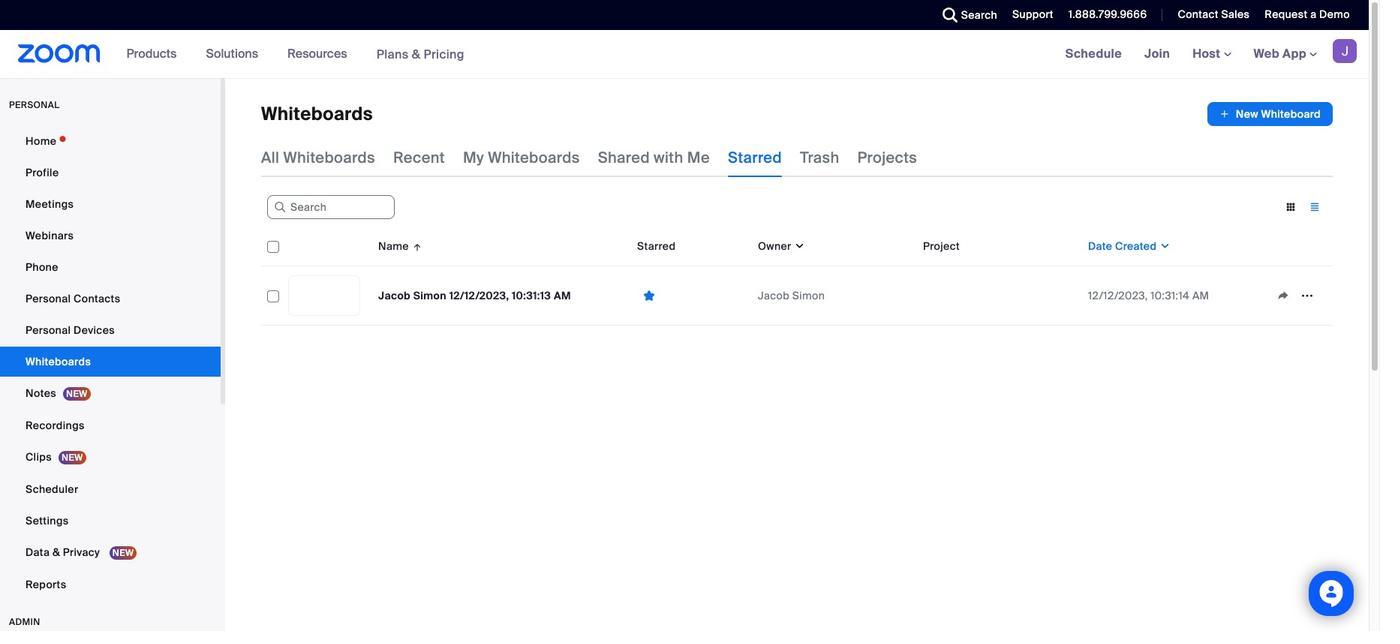 Task type: describe. For each thing, give the bounding box(es) containing it.
12/12/2023, 10:31:14 am
[[1088, 289, 1210, 303]]

webinars
[[26, 229, 74, 242]]

host
[[1193, 46, 1224, 62]]

whiteboards link
[[0, 347, 221, 377]]

personal contacts link
[[0, 284, 221, 314]]

jacob for jacob simon 12/12/2023, 10:31:13 am
[[378, 289, 411, 303]]

shared with me
[[598, 148, 710, 167]]

data & privacy
[[26, 546, 103, 559]]

contacts
[[74, 292, 120, 306]]

scheduler
[[26, 483, 78, 496]]

demo
[[1320, 8, 1350, 21]]

plans & pricing
[[377, 46, 465, 62]]

10:31:14
[[1151, 289, 1190, 303]]

share image
[[1272, 289, 1296, 303]]

& for privacy
[[52, 546, 60, 559]]

with
[[654, 148, 684, 167]]

created
[[1115, 239, 1157, 253]]

schedule link
[[1054, 30, 1133, 78]]

banner containing products
[[0, 30, 1369, 79]]

my
[[463, 148, 484, 167]]

webinars link
[[0, 221, 221, 251]]

name
[[378, 239, 409, 253]]

1 12/12/2023, from the left
[[449, 289, 509, 303]]

date created button
[[1088, 239, 1171, 254]]

thumbnail of jacob simon 12/12/2023, 10:31:13 am image
[[289, 276, 360, 315]]

date
[[1088, 239, 1113, 253]]

whiteboards up search text box
[[283, 148, 375, 167]]

simon for jacob simon 12/12/2023, 10:31:13 am
[[413, 289, 447, 303]]

personal
[[9, 99, 60, 111]]

plans
[[377, 46, 409, 62]]

notes link
[[0, 378, 221, 409]]

add image
[[1220, 107, 1230, 122]]

notes
[[26, 387, 56, 400]]

application containing name
[[261, 227, 1344, 337]]

search button
[[931, 0, 1001, 30]]

me
[[687, 148, 710, 167]]

profile
[[26, 166, 59, 179]]

meetings link
[[0, 189, 221, 219]]

sales
[[1222, 8, 1250, 21]]

whiteboards inside application
[[261, 102, 373, 125]]

owner
[[758, 239, 792, 253]]

data
[[26, 546, 50, 559]]

owner button
[[758, 239, 805, 254]]

settings
[[26, 514, 69, 528]]

simon for jacob simon
[[793, 289, 825, 303]]

join link
[[1133, 30, 1182, 78]]

web app button
[[1254, 46, 1317, 62]]

resources
[[288, 46, 347, 62]]

whiteboards inside "personal menu" menu
[[26, 355, 91, 369]]

my whiteboards
[[463, 148, 580, 167]]

whiteboard
[[1262, 107, 1321, 121]]

starred inside tabs of all whiteboard page tab list
[[728, 148, 782, 167]]

phone link
[[0, 252, 221, 282]]

whiteboards right "my"
[[488, 148, 580, 167]]

home link
[[0, 126, 221, 156]]

support
[[1013, 8, 1054, 21]]

personal contacts
[[26, 292, 120, 306]]

clips link
[[0, 442, 221, 473]]

solutions
[[206, 46, 258, 62]]

reports link
[[0, 570, 221, 600]]

request a demo
[[1265, 8, 1350, 21]]

home
[[26, 134, 57, 148]]

admin
[[9, 616, 40, 628]]

solutions button
[[206, 30, 265, 78]]

zoom logo image
[[18, 44, 100, 63]]

recordings link
[[0, 411, 221, 441]]

starred inside application
[[637, 239, 676, 253]]

down image
[[792, 239, 805, 254]]



Task type: vqa. For each thing, say whether or not it's contained in the screenshot.
Meetings link
yes



Task type: locate. For each thing, give the bounding box(es) containing it.
plans & pricing link
[[377, 46, 465, 62], [377, 46, 465, 62]]

jacob
[[378, 289, 411, 303], [758, 289, 790, 303]]

1 horizontal spatial jacob
[[758, 289, 790, 303]]

personal inside personal contacts link
[[26, 292, 71, 306]]

request
[[1265, 8, 1308, 21]]

clips
[[26, 450, 52, 464]]

request a demo link
[[1254, 0, 1369, 30], [1265, 8, 1350, 21]]

settings link
[[0, 506, 221, 536]]

whiteboards up all whiteboards
[[261, 102, 373, 125]]

grid mode, not selected image
[[1279, 200, 1303, 214]]

date created
[[1088, 239, 1157, 253]]

contact sales
[[1178, 8, 1250, 21]]

0 vertical spatial &
[[412, 46, 421, 62]]

more options for jacob simon 12/12/2023, 10:31:13 am image
[[1296, 289, 1320, 303]]

pricing
[[424, 46, 465, 62]]

2 am from the left
[[1193, 289, 1210, 303]]

devices
[[74, 324, 115, 337]]

personal for personal devices
[[26, 324, 71, 337]]

2 12/12/2023, from the left
[[1088, 289, 1148, 303]]

click to unstar the whiteboard jacob simon 12/12/2023, 10:31:13 am image
[[637, 289, 661, 303]]

scheduler link
[[0, 474, 221, 504]]

1 horizontal spatial am
[[1193, 289, 1210, 303]]

profile link
[[0, 158, 221, 188]]

starred up the click to unstar the whiteboard jacob simon 12/12/2023, 10:31:13 am image
[[637, 239, 676, 253]]

personal devices
[[26, 324, 115, 337]]

0 vertical spatial personal
[[26, 292, 71, 306]]

trash
[[800, 148, 840, 167]]

1 jacob from the left
[[378, 289, 411, 303]]

12/12/2023, down date created
[[1088, 289, 1148, 303]]

10:31:13
[[512, 289, 551, 303]]

0 horizontal spatial 12/12/2023,
[[449, 289, 509, 303]]

1 am from the left
[[554, 289, 571, 303]]

& right plans
[[412, 46, 421, 62]]

jacob simon
[[758, 289, 825, 303]]

am right 10:31:14
[[1193, 289, 1210, 303]]

all whiteboards
[[261, 148, 375, 167]]

new whiteboard button
[[1208, 102, 1333, 126]]

shared
[[598, 148, 650, 167]]

recent
[[393, 148, 445, 167]]

0 horizontal spatial jacob
[[378, 289, 411, 303]]

whiteboards application
[[261, 102, 1333, 126]]

& for pricing
[[412, 46, 421, 62]]

& right data
[[52, 546, 60, 559]]

new whiteboard
[[1236, 107, 1321, 121]]

web
[[1254, 46, 1280, 62]]

personal
[[26, 292, 71, 306], [26, 324, 71, 337]]

project
[[923, 239, 960, 253]]

contact
[[1178, 8, 1219, 21]]

support link
[[1001, 0, 1057, 30], [1013, 8, 1054, 21]]

products
[[127, 46, 177, 62]]

privacy
[[63, 546, 100, 559]]

profile picture image
[[1333, 39, 1357, 63]]

a
[[1311, 8, 1317, 21]]

jacob down owner
[[758, 289, 790, 303]]

data & privacy link
[[0, 537, 221, 568]]

whiteboards down personal devices
[[26, 355, 91, 369]]

arrow up image
[[409, 237, 423, 255]]

meetings
[[26, 197, 74, 211]]

2 jacob from the left
[[758, 289, 790, 303]]

12/12/2023, left 10:31:13
[[449, 289, 509, 303]]

host button
[[1193, 46, 1231, 62]]

personal menu menu
[[0, 126, 221, 601]]

starred
[[728, 148, 782, 167], [637, 239, 676, 253]]

am right 10:31:13
[[554, 289, 571, 303]]

am
[[554, 289, 571, 303], [1193, 289, 1210, 303]]

reports
[[26, 578, 66, 591]]

1 horizontal spatial &
[[412, 46, 421, 62]]

application
[[261, 227, 1344, 337], [1272, 284, 1327, 307]]

personal down personal contacts
[[26, 324, 71, 337]]

meetings navigation
[[1054, 30, 1369, 79]]

tabs of all whiteboard page tab list
[[261, 138, 917, 177]]

simon down down image
[[793, 289, 825, 303]]

jacob for jacob simon
[[758, 289, 790, 303]]

1 horizontal spatial simon
[[793, 289, 825, 303]]

personal devices link
[[0, 315, 221, 345]]

personal inside personal devices link
[[26, 324, 71, 337]]

Search text field
[[267, 195, 395, 219]]

search
[[961, 8, 998, 22]]

banner
[[0, 30, 1369, 79]]

& inside "personal menu" menu
[[52, 546, 60, 559]]

0 vertical spatial starred
[[728, 148, 782, 167]]

2 personal from the top
[[26, 324, 71, 337]]

list mode, selected image
[[1303, 200, 1327, 214]]

products button
[[127, 30, 183, 78]]

cell
[[917, 266, 1082, 326]]

simon
[[413, 289, 447, 303], [793, 289, 825, 303]]

0 horizontal spatial starred
[[637, 239, 676, 253]]

product information navigation
[[115, 30, 476, 79]]

join
[[1145, 46, 1170, 62]]

personal down phone
[[26, 292, 71, 306]]

1 simon from the left
[[413, 289, 447, 303]]

12/12/2023,
[[449, 289, 509, 303], [1088, 289, 1148, 303]]

1 vertical spatial &
[[52, 546, 60, 559]]

projects
[[858, 148, 917, 167]]

schedule
[[1066, 46, 1122, 62]]

recordings
[[26, 419, 85, 432]]

1.888.799.9666
[[1069, 8, 1147, 21]]

jacob simon 12/12/2023, 10:31:13 am
[[378, 289, 571, 303]]

& inside product information navigation
[[412, 46, 421, 62]]

1 vertical spatial starred
[[637, 239, 676, 253]]

0 horizontal spatial am
[[554, 289, 571, 303]]

1 personal from the top
[[26, 292, 71, 306]]

personal for personal contacts
[[26, 292, 71, 306]]

app
[[1283, 46, 1307, 62]]

simon down the arrow up image
[[413, 289, 447, 303]]

1 horizontal spatial 12/12/2023,
[[1088, 289, 1148, 303]]

1 vertical spatial personal
[[26, 324, 71, 337]]

resources button
[[288, 30, 354, 78]]

new
[[1236, 107, 1259, 121]]

down image
[[1157, 239, 1171, 254]]

contact sales link
[[1167, 0, 1254, 30], [1178, 8, 1250, 21]]

whiteboards
[[261, 102, 373, 125], [283, 148, 375, 167], [488, 148, 580, 167], [26, 355, 91, 369]]

1 horizontal spatial starred
[[728, 148, 782, 167]]

2 simon from the left
[[793, 289, 825, 303]]

0 horizontal spatial simon
[[413, 289, 447, 303]]

phone
[[26, 260, 58, 274]]

&
[[412, 46, 421, 62], [52, 546, 60, 559]]

starred right me
[[728, 148, 782, 167]]

web app
[[1254, 46, 1307, 62]]

0 horizontal spatial &
[[52, 546, 60, 559]]

jacob down name
[[378, 289, 411, 303]]

all
[[261, 148, 280, 167]]



